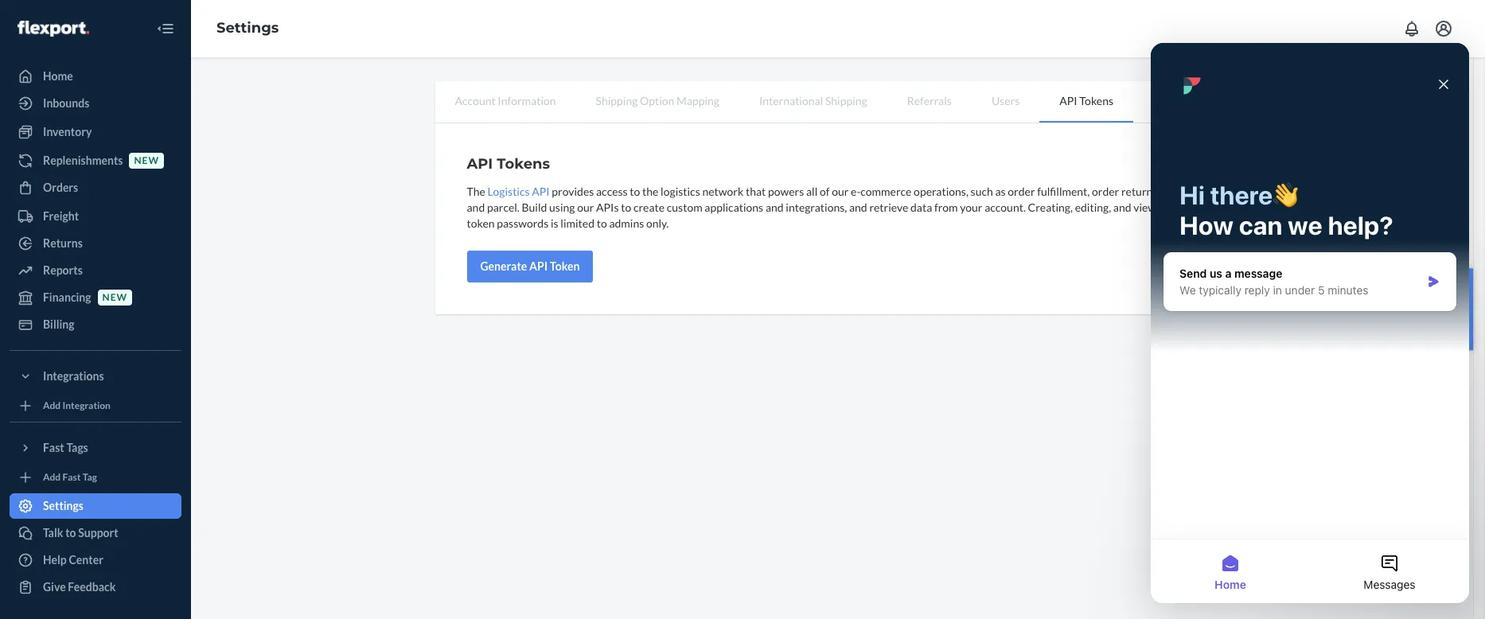 Task type: vqa. For each thing, say whether or not it's contained in the screenshot.
data
yes



Task type: locate. For each thing, give the bounding box(es) containing it.
0 vertical spatial settings
[[217, 19, 279, 37]]

order right as
[[1008, 185, 1036, 198]]

data
[[911, 201, 933, 214]]

add left integration
[[43, 400, 61, 412]]

0 vertical spatial fast
[[43, 441, 64, 455]]

fast left tags on the left of the page
[[43, 441, 64, 455]]

retrieve
[[870, 201, 909, 214]]

admins
[[609, 217, 644, 230]]

support
[[78, 526, 118, 540]]

1 vertical spatial settings link
[[10, 494, 182, 519]]

returns link
[[10, 231, 182, 256]]

of
[[820, 185, 830, 198]]

fast left tag
[[63, 471, 81, 483]]

logistics
[[488, 185, 530, 198]]

0 horizontal spatial shipping
[[596, 94, 638, 107]]

shipping left option
[[596, 94, 638, 107]]

applications
[[705, 201, 764, 214]]

1 vertical spatial tokens
[[497, 155, 550, 173]]

add inside 'link'
[[43, 400, 61, 412]]

returns,
[[1122, 185, 1161, 198]]

shipping
[[596, 94, 638, 107], [826, 94, 868, 107]]

tag
[[83, 471, 97, 483]]

0 vertical spatial settings link
[[217, 19, 279, 37]]

api tokens
[[1060, 94, 1114, 107], [467, 155, 550, 173]]

account information tab
[[435, 81, 576, 121]]

tokens inside tab
[[1080, 94, 1114, 107]]

network
[[703, 185, 744, 198]]

account.
[[985, 201, 1026, 214]]

open account menu image
[[1435, 19, 1454, 38]]

to
[[630, 185, 641, 198], [621, 201, 632, 214], [597, 217, 607, 230], [65, 526, 76, 540]]

and
[[467, 201, 485, 214], [766, 201, 784, 214], [850, 201, 868, 214], [1114, 201, 1132, 214]]

to left the
[[630, 185, 641, 198]]

1 vertical spatial settings
[[43, 499, 84, 513]]

0 vertical spatial add
[[43, 400, 61, 412]]

creating,
[[1028, 201, 1073, 214]]

center inside button
[[1451, 281, 1466, 313]]

1 horizontal spatial help center
[[1451, 281, 1466, 339]]

1 horizontal spatial our
[[832, 185, 849, 198]]

home link
[[10, 64, 182, 89]]

tab list
[[435, 81, 1230, 123]]

add fast tag
[[43, 471, 97, 483]]

order
[[1008, 185, 1036, 198], [1092, 185, 1120, 198]]

and down powers
[[766, 201, 784, 214]]

api inside generate api token button
[[530, 260, 548, 273]]

and down the
[[467, 201, 485, 214]]

new up orders link
[[134, 155, 159, 167]]

such
[[971, 185, 994, 198]]

give feedback button
[[10, 575, 182, 600]]

referrals
[[908, 94, 952, 107]]

0 horizontal spatial new
[[102, 292, 127, 304]]

help center
[[1451, 281, 1466, 339], [43, 553, 103, 567]]

1 horizontal spatial center
[[1451, 281, 1466, 313]]

close navigation image
[[156, 19, 175, 38]]

order up editing,
[[1092, 185, 1120, 198]]

api up build at left top
[[532, 185, 550, 198]]

settings link
[[217, 19, 279, 37], [10, 494, 182, 519]]

help center button
[[1443, 269, 1474, 351]]

1 horizontal spatial settings link
[[217, 19, 279, 37]]

1 vertical spatial help center
[[43, 553, 103, 567]]

0 horizontal spatial tokens
[[497, 155, 550, 173]]

add
[[43, 400, 61, 412], [43, 471, 61, 483]]

users tab
[[972, 81, 1040, 121]]

api
[[1060, 94, 1078, 107], [467, 155, 493, 173], [532, 185, 550, 198], [530, 260, 548, 273]]

add fast tag link
[[10, 467, 182, 487]]

0 vertical spatial help center
[[1451, 281, 1466, 339]]

api left token
[[530, 260, 548, 273]]

api right users
[[1060, 94, 1078, 107]]

powers
[[768, 185, 804, 198]]

shipping right international
[[826, 94, 868, 107]]

1 horizontal spatial api tokens
[[1060, 94, 1114, 107]]

0 horizontal spatial settings
[[43, 499, 84, 513]]

reports link
[[10, 258, 182, 283]]

billing link
[[10, 312, 182, 338]]

billing
[[43, 318, 74, 331]]

add down fast tags
[[43, 471, 61, 483]]

help inside button
[[1451, 316, 1466, 339]]

to inside button
[[65, 526, 76, 540]]

0 vertical spatial new
[[134, 155, 159, 167]]

add for add fast tag
[[43, 471, 61, 483]]

0 vertical spatial help
[[1451, 316, 1466, 339]]

1 vertical spatial add
[[43, 471, 61, 483]]

2 add from the top
[[43, 471, 61, 483]]

new for replenishments
[[134, 155, 159, 167]]

account
[[455, 94, 496, 107]]

dialog
[[1151, 43, 1470, 604]]

1 shipping from the left
[[596, 94, 638, 107]]

1 and from the left
[[467, 201, 485, 214]]

and down returns,
[[1114, 201, 1132, 214]]

to right talk
[[65, 526, 76, 540]]

1 vertical spatial center
[[69, 553, 103, 567]]

0 vertical spatial tokens
[[1080, 94, 1114, 107]]

is
[[551, 217, 559, 230]]

1 horizontal spatial order
[[1092, 185, 1120, 198]]

1 horizontal spatial tokens
[[1080, 94, 1114, 107]]

orders link
[[10, 175, 182, 201]]

add integration link
[[10, 396, 182, 416]]

users
[[992, 94, 1020, 107]]

account information
[[455, 94, 556, 107]]

help center inside button
[[1451, 281, 1466, 339]]

mapping
[[677, 94, 720, 107]]

our
[[832, 185, 849, 198], [577, 201, 594, 214]]

0 vertical spatial center
[[1451, 281, 1466, 313]]

fulfillment,
[[1038, 185, 1090, 198]]

0 vertical spatial api tokens
[[1060, 94, 1114, 107]]

our left 'e-'
[[832, 185, 849, 198]]

1 horizontal spatial new
[[134, 155, 159, 167]]

add for add integration
[[43, 400, 61, 412]]

flexport logo image
[[18, 20, 89, 36]]

1 vertical spatial new
[[102, 292, 127, 304]]

our up limited
[[577, 201, 594, 214]]

1 horizontal spatial help
[[1451, 316, 1466, 339]]

help
[[1451, 316, 1466, 339], [43, 553, 67, 567]]

1 vertical spatial api tokens
[[467, 155, 550, 173]]

fast tags button
[[10, 436, 182, 461]]

1 vertical spatial help
[[43, 553, 67, 567]]

1 add from the top
[[43, 400, 61, 412]]

new down reports link
[[102, 292, 127, 304]]

new for financing
[[102, 292, 127, 304]]

0 horizontal spatial our
[[577, 201, 594, 214]]

to down "apis"
[[597, 217, 607, 230]]

2 order from the left
[[1092, 185, 1120, 198]]

commerce
[[861, 185, 912, 198]]

international shipping
[[760, 94, 868, 107]]

0 horizontal spatial order
[[1008, 185, 1036, 198]]

tokens
[[1080, 94, 1114, 107], [497, 155, 550, 173]]

settings
[[217, 19, 279, 37], [43, 499, 84, 513]]

0 vertical spatial our
[[832, 185, 849, 198]]

1 horizontal spatial shipping
[[826, 94, 868, 107]]

tags
[[66, 441, 88, 455]]

2 shipping from the left
[[826, 94, 868, 107]]

center
[[1451, 281, 1466, 313], [69, 553, 103, 567]]

3 and from the left
[[850, 201, 868, 214]]

and down 'e-'
[[850, 201, 868, 214]]



Task type: describe. For each thing, give the bounding box(es) containing it.
0 horizontal spatial api tokens
[[467, 155, 550, 173]]

generate
[[481, 260, 527, 273]]

to up admins
[[621, 201, 632, 214]]

option
[[640, 94, 675, 107]]

0 horizontal spatial center
[[69, 553, 103, 567]]

integrations
[[43, 369, 104, 383]]

token
[[550, 260, 580, 273]]

open notifications image
[[1403, 19, 1422, 38]]

parcel.
[[487, 201, 520, 214]]

0 horizontal spatial help
[[43, 553, 67, 567]]

give
[[43, 580, 66, 594]]

orders
[[43, 181, 78, 194]]

tab list containing account information
[[435, 81, 1230, 123]]

the
[[467, 185, 486, 198]]

shipping option mapping tab
[[576, 81, 740, 121]]

api tokens tab
[[1040, 81, 1134, 123]]

all
[[807, 185, 818, 198]]

token
[[467, 217, 495, 230]]

financing
[[43, 291, 91, 304]]

shipping inside shipping option mapping tab
[[596, 94, 638, 107]]

fast inside dropdown button
[[43, 441, 64, 455]]

logistics
[[661, 185, 701, 198]]

freight
[[43, 209, 79, 223]]

1 vertical spatial our
[[577, 201, 594, 214]]

generate api token
[[481, 260, 580, 273]]

apis
[[596, 201, 619, 214]]

talk to support button
[[10, 521, 182, 546]]

information
[[498, 94, 556, 107]]

shipping option mapping
[[596, 94, 720, 107]]

give feedback
[[43, 580, 116, 594]]

api tokens inside tab
[[1060, 94, 1114, 107]]

api inside api tokens tab
[[1060, 94, 1078, 107]]

integration
[[63, 400, 111, 412]]

that
[[746, 185, 766, 198]]

limited
[[561, 217, 595, 230]]

1 vertical spatial fast
[[63, 471, 81, 483]]

home
[[43, 69, 73, 83]]

inventory
[[43, 125, 92, 139]]

shipping inside international shipping tab
[[826, 94, 868, 107]]

from
[[935, 201, 958, 214]]

as
[[996, 185, 1006, 198]]

2 and from the left
[[766, 201, 784, 214]]

only.
[[647, 217, 669, 230]]

returns
[[43, 236, 83, 250]]

reports
[[43, 264, 83, 277]]

international shipping tab
[[740, 81, 888, 121]]

api up the
[[467, 155, 493, 173]]

build
[[522, 201, 547, 214]]

inventory link
[[10, 119, 182, 145]]

logistics api link
[[488, 185, 550, 198]]

integrations button
[[10, 364, 182, 389]]

talk to support
[[43, 526, 118, 540]]

the
[[643, 185, 659, 198]]

referrals tab
[[888, 81, 972, 121]]

talk
[[43, 526, 63, 540]]

freight,
[[1163, 185, 1198, 198]]

help center link
[[10, 548, 182, 573]]

feedback
[[68, 580, 116, 594]]

your
[[961, 201, 983, 214]]

1 order from the left
[[1008, 185, 1036, 198]]

passwords
[[497, 217, 549, 230]]

integrations,
[[786, 201, 847, 214]]

4 and from the left
[[1114, 201, 1132, 214]]

add integration
[[43, 400, 111, 412]]

viewing
[[1134, 201, 1172, 214]]

editing,
[[1076, 201, 1112, 214]]

fast tags
[[43, 441, 88, 455]]

provides
[[552, 185, 594, 198]]

0 horizontal spatial help center
[[43, 553, 103, 567]]

replenishments
[[43, 154, 123, 167]]

operations,
[[914, 185, 969, 198]]

create
[[634, 201, 665, 214]]

access
[[596, 185, 628, 198]]

generate api token button
[[467, 251, 594, 283]]

1 horizontal spatial settings
[[217, 19, 279, 37]]

provides access to the logistics network that powers all of our e-commerce operations, such as order fulfillment, order returns, freight, and parcel. build using our apis to create custom applications and integrations, and retrieve data from your account. creating, editing, and viewing token passwords is limited to admins only.
[[467, 185, 1198, 230]]

inbounds
[[43, 96, 89, 110]]

custom
[[667, 201, 703, 214]]

e-
[[851, 185, 861, 198]]

international
[[760, 94, 824, 107]]

0 horizontal spatial settings link
[[10, 494, 182, 519]]

inbounds link
[[10, 91, 182, 116]]

freight link
[[10, 204, 182, 229]]

using
[[549, 201, 575, 214]]

the logistics api
[[467, 185, 550, 198]]



